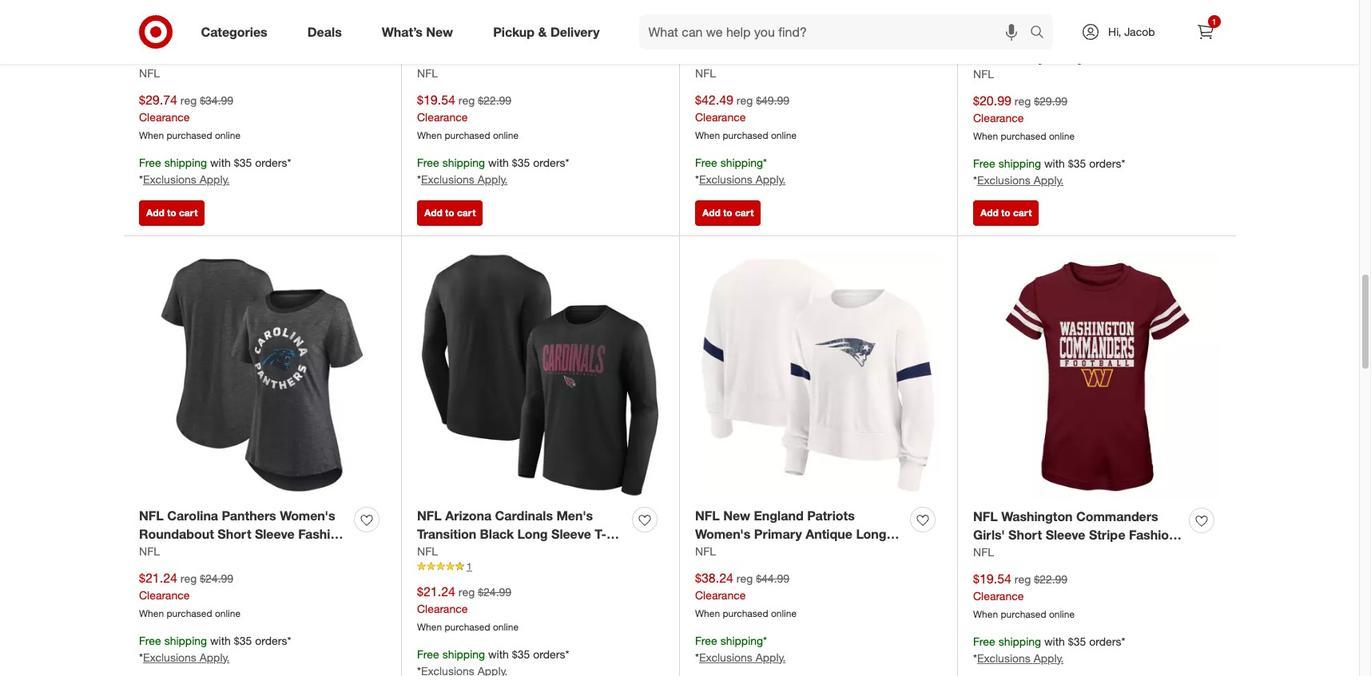 Task type: vqa. For each thing, say whether or not it's contained in the screenshot.
Eve
no



Task type: locate. For each thing, give the bounding box(es) containing it.
reg inside $42.49 reg $49.99 clearance when purchased online
[[737, 94, 753, 107]]

fleece down the chargers
[[1088, 49, 1128, 65]]

4 add to cart button from the left
[[973, 201, 1039, 226]]

1 horizontal spatial fashion
[[538, 48, 585, 64]]

$21.24 down roundabout
[[139, 571, 177, 587]]

free for nfl washington commanders girls' short sleeve stripe fashion t-shirt
[[973, 635, 995, 649]]

1 vertical spatial 1 link
[[417, 560, 663, 574]]

1 horizontal spatial 1
[[1212, 17, 1216, 26]]

patriots inside nfl new england patriots women's primary antique long sleeve crew fleece sweartshirt
[[807, 509, 855, 525]]

orders*
[[255, 156, 291, 169], [533, 156, 569, 169], [1089, 157, 1125, 170], [255, 634, 291, 648], [1089, 635, 1125, 649], [533, 648, 569, 662]]

reg down 'transition'
[[459, 586, 475, 599]]

boys' down angeles
[[1022, 49, 1055, 65]]

0 horizontal spatial long
[[139, 48, 169, 64]]

england inside nfl new england patriots girls' short sleeve stripe fashion t- shirt
[[476, 30, 526, 46]]

purchased inside the $20.99 reg $29.99 clearance when purchased online
[[1001, 130, 1046, 142]]

1 link right jacob
[[1188, 14, 1223, 50]]

free shipping * * exclusions apply. down $38.24 reg $44.99 clearance when purchased online
[[695, 634, 786, 664]]

long inside nfl arizona cardinals men's transition black long sleeve t- shirt
[[517, 527, 548, 543]]

1 vertical spatial $22.99
[[1034, 573, 1068, 587]]

1 horizontal spatial hooded
[[1132, 49, 1179, 65]]

$19.54 down washington
[[973, 571, 1012, 587]]

nfl los angeles chargers toddler boys' poly fleece hooded sweatshirt image
[[973, 0, 1220, 21]]

vegas
[[193, 30, 229, 46]]

primary
[[754, 527, 802, 543]]

add to cart button for $29.74
[[139, 201, 205, 226]]

when for nfl new england patriots jones #10 men's v-neck jersey
[[695, 130, 720, 142]]

$24.99 down black
[[478, 586, 511, 599]]

fashion inside the "nfl carolina panthers women's roundabout short sleeve fashion t-shirt"
[[298, 527, 346, 543]]

1 right jacob
[[1212, 17, 1216, 26]]

t- for nfl carolina panthers women's roundabout short sleeve fashion t-shirt
[[139, 545, 151, 561]]

t- inside the "nfl carolina panthers women's roundabout short sleeve fashion t-shirt"
[[139, 545, 151, 561]]

nfl new england patriots women's primary antique long sleeve crew fleece sweartshirt image
[[695, 252, 941, 499], [695, 252, 941, 499]]

0 vertical spatial free shipping * * exclusions apply.
[[695, 156, 786, 186]]

apply.
[[200, 173, 230, 186], [478, 173, 508, 186], [756, 173, 786, 186], [1034, 173, 1064, 187], [200, 651, 230, 664], [756, 651, 786, 664], [1034, 652, 1064, 665]]

reg down "crew"
[[737, 572, 753, 586]]

women's up "crew"
[[695, 527, 751, 543]]

1 down 'transition'
[[467, 561, 472, 573]]

england for sleeve
[[476, 30, 526, 46]]

0 horizontal spatial 1 link
[[417, 560, 663, 574]]

purchased for nfl carolina panthers women's roundabout short sleeve fashion t-shirt
[[167, 608, 212, 620]]

3 to from the left
[[723, 207, 732, 219]]

add to cart button
[[139, 201, 205, 226], [417, 201, 483, 226], [695, 201, 761, 226], [973, 201, 1039, 226]]

hooded down jacob
[[1132, 49, 1179, 65]]

1 link down cardinals
[[417, 560, 663, 574]]

0 vertical spatial stripe
[[498, 48, 534, 64]]

0 horizontal spatial stripe
[[498, 48, 534, 64]]

when for nfl washington commanders girls' short sleeve stripe fashion t-shirt
[[973, 609, 998, 621]]

england up primary
[[754, 509, 804, 525]]

women's right panthers
[[280, 509, 335, 525]]

online inside $38.24 reg $44.99 clearance when purchased online
[[771, 608, 797, 620]]

sleeve down washington
[[1046, 528, 1086, 544]]

commanders
[[1076, 509, 1158, 525]]

women's inside the "nfl carolina panthers women's roundabout short sleeve fashion t-shirt"
[[280, 509, 335, 525]]

2 horizontal spatial long
[[856, 527, 887, 543]]

$19.54 down the what's new link
[[417, 92, 455, 108]]

sleeve
[[173, 48, 213, 64], [454, 48, 494, 64], [255, 527, 295, 543], [551, 527, 591, 543], [1046, 528, 1086, 544], [695, 545, 735, 561]]

shirt
[[417, 67, 446, 83], [151, 545, 180, 561], [417, 545, 446, 561], [985, 546, 1014, 562]]

2 add to cart button from the left
[[417, 201, 483, 226]]

new inside nfl new england patriots girls' short sleeve stripe fashion t- shirt
[[445, 30, 472, 46]]

0 horizontal spatial $22.99
[[478, 94, 511, 107]]

purchased inside $29.74 reg $34.99 clearance when purchased online
[[167, 130, 212, 142]]

0 vertical spatial 1
[[1212, 17, 1216, 26]]

when inside $38.24 reg $44.99 clearance when purchased online
[[695, 608, 720, 620]]

shirt inside nfl new england patriots girls' short sleeve stripe fashion t- shirt
[[417, 67, 446, 83]]

long
[[139, 48, 169, 64], [517, 527, 548, 543], [856, 527, 887, 543]]

free shipping * * exclusions apply.
[[695, 156, 786, 186], [695, 634, 786, 664]]

$19.54 reg $22.99 clearance when purchased online down nfl washington commanders girls' short sleeve stripe fashion t-shirt
[[973, 571, 1075, 621]]

purchased for nfl washington commanders girls' short sleeve stripe fashion t-shirt
[[1001, 609, 1046, 621]]

shirt inside the "nfl carolina panthers women's roundabout short sleeve fashion t-shirt"
[[151, 545, 180, 561]]

clearance inside $38.24 reg $44.99 clearance when purchased online
[[695, 589, 746, 602]]

patriots inside nfl new england patriots jones #10 men's v-neck jersey
[[807, 30, 855, 46]]

1 vertical spatial fleece
[[774, 545, 814, 561]]

nfl new england patriots jones #10 men's v-neck jersey
[[695, 30, 895, 64]]

when inside $42.49 reg $49.99 clearance when purchased online
[[695, 130, 720, 142]]

$21.24 reg $24.99 clearance when purchased online up free shipping with $35 orders*
[[417, 584, 519, 634]]

nfl
[[139, 30, 164, 46], [417, 30, 442, 46], [695, 30, 720, 46], [973, 31, 998, 47], [139, 67, 160, 80], [417, 67, 438, 80], [695, 67, 716, 80], [973, 67, 994, 81], [139, 509, 164, 525], [417, 509, 442, 525], [695, 509, 720, 525], [973, 509, 998, 525], [139, 545, 160, 559], [417, 545, 438, 559], [695, 545, 716, 559], [973, 546, 994, 559]]

purchased for nfl arizona cardinals men's transition black long sleeve t- shirt
[[445, 622, 490, 634]]

purchased inside $42.49 reg $49.99 clearance when purchased online
[[723, 130, 768, 142]]

2 horizontal spatial fashion
[[1129, 528, 1177, 544]]

0 vertical spatial men's
[[721, 48, 757, 64]]

pickup & delivery link
[[480, 14, 620, 50]]

pickup
[[493, 24, 535, 40]]

nfl inside nfl new england patriots girls' short sleeve stripe fashion t- shirt
[[417, 30, 442, 46]]

boys' inside nfl las vegas raiders boys' long sleeve performance hooded sweatshirt
[[283, 30, 316, 46]]

apply. for nfl carolina panthers women's roundabout short sleeve fashion t-shirt
[[200, 651, 230, 664]]

1 horizontal spatial fleece
[[1088, 49, 1128, 65]]

boys' inside nfl los angeles chargers toddler boys' poly fleece hooded sweatshirt
[[1022, 49, 1055, 65]]

orders* for nfl washington commanders girls' short sleeve stripe fashion t-shirt
[[1089, 635, 1125, 649]]

2 to from the left
[[445, 207, 454, 219]]

shirt for nfl washington commanders girls' short sleeve stripe fashion t-shirt
[[985, 546, 1014, 562]]

shirt down the what's new link
[[417, 67, 446, 83]]

1 horizontal spatial sweatshirt
[[973, 67, 1039, 83]]

clearance for nfl new england patriots girls' short sleeve stripe fashion t- shirt
[[417, 110, 468, 124]]

england for men's
[[754, 30, 804, 46]]

jones
[[858, 30, 895, 46]]

3 add from the left
[[702, 207, 721, 219]]

1 horizontal spatial $21.24 reg $24.99 clearance when purchased online
[[417, 584, 519, 634]]

sweatshirt
[[139, 67, 205, 83], [973, 67, 1039, 83]]

reg for nfl los angeles chargers toddler boys' poly fleece hooded sweatshirt
[[1015, 95, 1031, 108]]

exclusions apply. button for nfl las vegas raiders boys' long sleeve performance hooded sweatshirt
[[143, 172, 230, 188]]

$24.99 down the "nfl carolina panthers women's roundabout short sleeve fashion t-shirt"
[[200, 572, 233, 586]]

nfl new england patriots women's primary antique long sleeve crew fleece sweartshirt link
[[695, 508, 904, 561]]

0 horizontal spatial hooded
[[299, 48, 347, 64]]

0 horizontal spatial $19.54
[[417, 92, 455, 108]]

exclusions apply. button for nfl carolina panthers women's roundabout short sleeve fashion t-shirt
[[143, 650, 230, 666]]

with for nfl carolina panthers women's roundabout short sleeve fashion t-shirt
[[210, 634, 231, 648]]

shirt inside nfl arizona cardinals men's transition black long sleeve t- shirt
[[417, 545, 446, 561]]

4 add from the left
[[980, 207, 999, 219]]

1 link
[[1188, 14, 1223, 50], [417, 560, 663, 574]]

online for boys'
[[215, 130, 241, 142]]

reg left $49.99
[[737, 94, 753, 107]]

2 horizontal spatial short
[[1008, 528, 1042, 544]]

new
[[426, 24, 453, 40], [445, 30, 472, 46], [723, 30, 750, 46], [723, 509, 750, 525]]

sweatshirt inside nfl los angeles chargers toddler boys' poly fleece hooded sweatshirt
[[973, 67, 1039, 83]]

sleeve inside nfl new england patriots women's primary antique long sleeve crew fleece sweartshirt
[[695, 545, 735, 561]]

online for short
[[1049, 609, 1075, 621]]

clearance for nfl carolina panthers women's roundabout short sleeve fashion t-shirt
[[139, 589, 190, 602]]

reg
[[180, 94, 197, 107], [459, 94, 475, 107], [737, 94, 753, 107], [1015, 95, 1031, 108], [180, 572, 197, 586], [737, 572, 753, 586], [1015, 573, 1031, 587], [459, 586, 475, 599]]

hooded inside nfl los angeles chargers toddler boys' poly fleece hooded sweatshirt
[[1132, 49, 1179, 65]]

#10
[[695, 48, 717, 64]]

patriots
[[529, 30, 577, 46], [807, 30, 855, 46], [807, 509, 855, 525]]

1 vertical spatial men's
[[557, 509, 593, 525]]

clearance
[[139, 110, 190, 124], [417, 110, 468, 124], [695, 110, 746, 124], [973, 111, 1024, 125], [139, 589, 190, 602], [695, 589, 746, 602], [973, 590, 1024, 603], [417, 603, 468, 616]]

0 vertical spatial fleece
[[1088, 49, 1128, 65]]

reg inside $38.24 reg $44.99 clearance when purchased online
[[737, 572, 753, 586]]

1
[[1212, 17, 1216, 26], [467, 561, 472, 573]]

1 horizontal spatial boys'
[[1022, 49, 1055, 65]]

0 horizontal spatial men's
[[557, 509, 593, 525]]

antique
[[806, 527, 853, 543]]

$19.54
[[417, 92, 455, 108], [973, 571, 1012, 587]]

2 add to cart from the left
[[424, 207, 476, 219]]

$21.24 reg $24.99 clearance when purchased online down roundabout
[[139, 571, 241, 620]]

when
[[139, 130, 164, 142], [417, 130, 442, 142], [695, 130, 720, 142], [973, 130, 998, 142], [139, 608, 164, 620], [695, 608, 720, 620], [973, 609, 998, 621], [417, 622, 442, 634]]

add to cart
[[146, 207, 198, 219], [424, 207, 476, 219], [702, 207, 754, 219], [980, 207, 1032, 219]]

free shipping with $35 orders* * exclusions apply. for nfl carolina panthers women's roundabout short sleeve fashion t-shirt
[[139, 634, 291, 664]]

$20.99
[[973, 93, 1012, 109]]

add to cart button for $19.54
[[417, 201, 483, 226]]

reg down washington
[[1015, 573, 1031, 587]]

0 horizontal spatial 1
[[467, 561, 472, 573]]

boys'
[[283, 30, 316, 46], [1022, 49, 1055, 65]]

1 cart from the left
[[179, 207, 198, 219]]

1 vertical spatial $19.54 reg $22.99 clearance when purchased online
[[973, 571, 1075, 621]]

t-
[[589, 48, 601, 64], [595, 527, 606, 543], [139, 545, 151, 561], [973, 546, 985, 562]]

women's inside nfl new england patriots women's primary antique long sleeve crew fleece sweartshirt
[[695, 527, 751, 543]]

1 horizontal spatial stripe
[[1089, 528, 1126, 544]]

new for nfl new england patriots jones #10 men's v-neck jersey
[[723, 30, 750, 46]]

clearance inside $42.49 reg $49.99 clearance when purchased online
[[695, 110, 746, 124]]

*
[[763, 156, 767, 169], [139, 173, 143, 186], [417, 173, 421, 186], [695, 173, 699, 186], [973, 173, 977, 187], [763, 634, 767, 648], [139, 651, 143, 664], [695, 651, 699, 664], [973, 652, 977, 665]]

clearance inside the $20.99 reg $29.99 clearance when purchased online
[[973, 111, 1024, 125]]

fleece
[[1088, 49, 1128, 65], [774, 545, 814, 561]]

reg inside $29.74 reg $34.99 clearance when purchased online
[[180, 94, 197, 107]]

1 horizontal spatial short
[[417, 48, 451, 64]]

apply. for nfl new england patriots girls' short sleeve stripe fashion t- shirt
[[478, 173, 508, 186]]

online inside $42.49 reg $49.99 clearance when purchased online
[[771, 130, 797, 142]]

sweatshirt down toddler at the right
[[973, 67, 1039, 83]]

patriots up jersey
[[807, 30, 855, 46]]

online inside the $20.99 reg $29.99 clearance when purchased online
[[1049, 130, 1075, 142]]

online inside $29.74 reg $34.99 clearance when purchased online
[[215, 130, 241, 142]]

girls' inside nfl washington commanders girls' short sleeve stripe fashion t-shirt
[[973, 528, 1005, 544]]

0 horizontal spatial girls'
[[580, 30, 612, 46]]

1 vertical spatial $19.54
[[973, 571, 1012, 587]]

4 cart from the left
[[1013, 207, 1032, 219]]

2 cart from the left
[[457, 207, 476, 219]]

$20.99 reg $29.99 clearance when purchased online
[[973, 93, 1075, 142]]

nfl carolina panthers women's roundabout short sleeve fashion t-shirt image
[[139, 252, 385, 499], [139, 252, 385, 499]]

patriots inside nfl new england patriots girls' short sleeve stripe fashion t- shirt
[[529, 30, 577, 46]]

4 to from the left
[[1001, 207, 1011, 219]]

1 horizontal spatial men's
[[721, 48, 757, 64]]

free
[[139, 156, 161, 169], [417, 156, 439, 169], [695, 156, 717, 169], [973, 157, 995, 170], [139, 634, 161, 648], [695, 634, 717, 648], [973, 635, 995, 649], [417, 648, 439, 662]]

1 horizontal spatial $19.54 reg $22.99 clearance when purchased online
[[973, 571, 1075, 621]]

shirt down 'transition'
[[417, 545, 446, 561]]

0 vertical spatial women's
[[280, 509, 335, 525]]

reg for nfl new england patriots girls' short sleeve stripe fashion t- shirt
[[459, 94, 475, 107]]

$19.54 reg $22.99 clearance when purchased online for short
[[417, 92, 519, 142]]

sleeve down las
[[173, 48, 213, 64]]

nfl carolina panthers women's roundabout short sleeve fashion t-shirt link
[[139, 508, 348, 561]]

1 horizontal spatial $22.99
[[1034, 573, 1068, 587]]

girls' right the &
[[580, 30, 612, 46]]

panthers
[[222, 509, 276, 525]]

reg down roundabout
[[180, 572, 197, 586]]

england inside nfl new england patriots women's primary antique long sleeve crew fleece sweartshirt
[[754, 509, 804, 525]]

england left the &
[[476, 30, 526, 46]]

2 add from the left
[[424, 207, 443, 219]]

shipping for nfl arizona cardinals men's transition black long sleeve t- shirt
[[442, 648, 485, 662]]

$19.54 for nfl washington commanders girls' short sleeve stripe fashion t-shirt
[[973, 571, 1012, 587]]

t- for nfl arizona cardinals men's transition black long sleeve t- shirt
[[595, 527, 606, 543]]

$21.24 reg $24.99 clearance when purchased online
[[139, 571, 241, 620], [417, 584, 519, 634]]

0 vertical spatial $22.99
[[478, 94, 511, 107]]

online for toddler
[[1049, 130, 1075, 142]]

long down las
[[139, 48, 169, 64]]

purchased for nfl new england patriots women's primary antique long sleeve crew fleece sweartshirt
[[723, 608, 768, 620]]

fashion for nfl washington commanders girls' short sleeve stripe fashion t-shirt
[[1129, 528, 1177, 544]]

clearance for nfl new england patriots women's primary antique long sleeve crew fleece sweartshirt
[[695, 589, 746, 602]]

shipping
[[164, 156, 207, 169], [442, 156, 485, 169], [720, 156, 763, 169], [999, 157, 1041, 170], [164, 634, 207, 648], [720, 634, 763, 648], [999, 635, 1041, 649], [442, 648, 485, 662]]

when inside the $20.99 reg $29.99 clearance when purchased online
[[973, 130, 998, 142]]

delivery
[[550, 24, 600, 40]]

girls' down washington
[[973, 528, 1005, 544]]

fleece inside nfl los angeles chargers toddler boys' poly fleece hooded sweatshirt
[[1088, 49, 1128, 65]]

0 horizontal spatial fleece
[[774, 545, 814, 561]]

$24.99 for short
[[200, 572, 233, 586]]

0 horizontal spatial $21.24 reg $24.99 clearance when purchased online
[[139, 571, 241, 620]]

0 horizontal spatial $21.24
[[139, 571, 177, 587]]

0 horizontal spatial sweatshirt
[[139, 67, 205, 83]]

long up sweartshirt
[[856, 527, 887, 543]]

reg down nfl new england patriots girls' short sleeve stripe fashion t- shirt
[[459, 94, 475, 107]]

1 add to cart from the left
[[146, 207, 198, 219]]

free shipping with $35 orders* * exclusions apply. for nfl new england patriots girls' short sleeve stripe fashion t- shirt
[[417, 156, 569, 186]]

1 vertical spatial free shipping * * exclusions apply.
[[695, 634, 786, 664]]

exclusions for nfl los angeles chargers toddler boys' poly fleece hooded sweatshirt
[[977, 173, 1031, 187]]

4 add to cart from the left
[[980, 207, 1032, 219]]

sweatshirt up $29.74 on the top left of page
[[139, 67, 205, 83]]

sleeve down pickup
[[454, 48, 494, 64]]

3 add to cart from the left
[[702, 207, 754, 219]]

online for transition
[[493, 622, 519, 634]]

men's
[[721, 48, 757, 64], [557, 509, 593, 525]]

short inside the "nfl carolina panthers women's roundabout short sleeve fashion t-shirt"
[[218, 527, 251, 543]]

stripe
[[498, 48, 534, 64], [1089, 528, 1126, 544]]

purchased for nfl las vegas raiders boys' long sleeve performance hooded sweatshirt
[[167, 130, 212, 142]]

free shipping * * exclusions apply. down $42.49 reg $49.99 clearance when purchased online
[[695, 156, 786, 186]]

patriots for stripe
[[529, 30, 577, 46]]

$22.99
[[478, 94, 511, 107], [1034, 573, 1068, 587]]

hi,
[[1108, 25, 1121, 38]]

short down the what's new
[[417, 48, 451, 64]]

1 horizontal spatial long
[[517, 527, 548, 543]]

boys' right raiders
[[283, 30, 316, 46]]

long down cardinals
[[517, 527, 548, 543]]

girls'
[[580, 30, 612, 46], [973, 528, 1005, 544]]

cart
[[179, 207, 198, 219], [457, 207, 476, 219], [735, 207, 754, 219], [1013, 207, 1032, 219]]

hooded
[[299, 48, 347, 64], [1132, 49, 1179, 65]]

1 to from the left
[[167, 207, 176, 219]]

hooded for performance
[[299, 48, 347, 64]]

add to cart for $29.74
[[146, 207, 198, 219]]

1 horizontal spatial women's
[[695, 527, 751, 543]]

nfl arizona cardinals men's transition black long sleeve t-shirt image
[[417, 252, 663, 499], [417, 252, 663, 499]]

neck
[[774, 48, 805, 64]]

add to cart button for $42.49
[[695, 201, 761, 226]]

reg left $34.99
[[180, 94, 197, 107]]

crew
[[739, 545, 771, 561]]

purchased inside $38.24 reg $44.99 clearance when purchased online
[[723, 608, 768, 620]]

$24.99
[[200, 572, 233, 586], [478, 586, 511, 599]]

shirt down roundabout
[[151, 545, 180, 561]]

0 horizontal spatial short
[[218, 527, 251, 543]]

to
[[167, 207, 176, 219], [445, 207, 454, 219], [723, 207, 732, 219], [1001, 207, 1011, 219]]

when inside $29.74 reg $34.99 clearance when purchased online
[[139, 130, 164, 142]]

$21.24
[[139, 571, 177, 587], [417, 584, 455, 600]]

sleeve up $38.24
[[695, 545, 735, 561]]

hooded inside nfl las vegas raiders boys' long sleeve performance hooded sweatshirt
[[299, 48, 347, 64]]

nfl link for nfl new england patriots women's primary antique long sleeve crew fleece sweartshirt
[[695, 544, 716, 560]]

$21.24 down 'transition'
[[417, 584, 455, 600]]

1 vertical spatial stripe
[[1089, 528, 1126, 544]]

with for nfl arizona cardinals men's transition black long sleeve t- shirt
[[488, 648, 509, 662]]

patriots up the antique
[[807, 509, 855, 525]]

nfl link for nfl carolina panthers women's roundabout short sleeve fashion t-shirt
[[139, 544, 160, 560]]

new inside nfl new england patriots women's primary antique long sleeve crew fleece sweartshirt
[[723, 509, 750, 525]]

hooded down deals
[[299, 48, 347, 64]]

1 add to cart button from the left
[[139, 201, 205, 226]]

add
[[146, 207, 164, 219], [424, 207, 443, 219], [702, 207, 721, 219], [980, 207, 999, 219]]

1 vertical spatial boys'
[[1022, 49, 1055, 65]]

0 vertical spatial $19.54 reg $22.99 clearance when purchased online
[[417, 92, 519, 142]]

new inside nfl new england patriots jones #10 men's v-neck jersey
[[723, 30, 750, 46]]

t- inside nfl washington commanders girls' short sleeve stripe fashion t-shirt
[[973, 546, 985, 562]]

$35 for transition
[[512, 648, 530, 662]]

0 horizontal spatial $19.54 reg $22.99 clearance when purchased online
[[417, 92, 519, 142]]

shirt down washington
[[985, 546, 1014, 562]]

$22.99 down nfl new england patriots girls' short sleeve stripe fashion t- shirt
[[478, 94, 511, 107]]

sleeve inside nfl arizona cardinals men's transition black long sleeve t- shirt
[[551, 527, 591, 543]]

sleeve down panthers
[[255, 527, 295, 543]]

orders* for nfl las vegas raiders boys' long sleeve performance hooded sweatshirt
[[255, 156, 291, 169]]

2 free shipping * * exclusions apply. from the top
[[695, 634, 786, 664]]

sweatshirt inside nfl las vegas raiders boys' long sleeve performance hooded sweatshirt
[[139, 67, 205, 83]]

men's inside nfl arizona cardinals men's transition black long sleeve t- shirt
[[557, 509, 593, 525]]

1 vertical spatial women's
[[695, 527, 751, 543]]

1 horizontal spatial $19.54
[[973, 571, 1012, 587]]

jacob
[[1124, 25, 1155, 38]]

shirt for nfl carolina panthers women's roundabout short sleeve fashion t-shirt
[[151, 545, 180, 561]]

cardinals
[[495, 509, 553, 525]]

england inside nfl new england patriots jones #10 men's v-neck jersey
[[754, 30, 804, 46]]

men's left the v- on the top right of page
[[721, 48, 757, 64]]

apply. for nfl las vegas raiders boys' long sleeve performance hooded sweatshirt
[[200, 173, 230, 186]]

1 add from the left
[[146, 207, 164, 219]]

reg for nfl new england patriots jones #10 men's v-neck jersey
[[737, 94, 753, 107]]

fashion for nfl carolina panthers women's roundabout short sleeve fashion t-shirt
[[298, 527, 346, 543]]

0 vertical spatial girls'
[[580, 30, 612, 46]]

when for nfl carolina panthers women's roundabout short sleeve fashion t-shirt
[[139, 608, 164, 620]]

patriots down the nfl new england patriots girls' short sleeve stripe fashion t-shirt image
[[529, 30, 577, 46]]

$19.54 reg $22.99 clearance when purchased online down nfl new england patriots girls' short sleeve stripe fashion t- shirt
[[417, 92, 519, 142]]

$22.99 down nfl washington commanders girls' short sleeve stripe fashion t-shirt
[[1034, 573, 1068, 587]]

reg left $29.99
[[1015, 95, 1031, 108]]

washington
[[1001, 509, 1073, 525]]

fashion inside nfl washington commanders girls' short sleeve stripe fashion t-shirt
[[1129, 528, 1177, 544]]

men's right cardinals
[[557, 509, 593, 525]]

to for $20.99
[[1001, 207, 1011, 219]]

reg inside the $20.99 reg $29.99 clearance when purchased online
[[1015, 95, 1031, 108]]

stripe down pickup
[[498, 48, 534, 64]]

raiders
[[233, 30, 279, 46]]

stripe inside nfl washington commanders girls' short sleeve stripe fashion t-shirt
[[1089, 528, 1126, 544]]

fashion inside nfl new england patriots girls' short sleeve stripe fashion t- shirt
[[538, 48, 585, 64]]

short inside nfl new england patriots girls' short sleeve stripe fashion t- shirt
[[417, 48, 451, 64]]

1 horizontal spatial 1 link
[[1188, 14, 1223, 50]]

0 vertical spatial boys'
[[283, 30, 316, 46]]

short down panthers
[[218, 527, 251, 543]]

new for nfl new england patriots women's primary antique long sleeve crew fleece sweartshirt
[[723, 509, 750, 525]]

short
[[417, 48, 451, 64], [218, 527, 251, 543], [1008, 528, 1042, 544]]

categories
[[201, 24, 267, 40]]

0 horizontal spatial boys'
[[283, 30, 316, 46]]

fleece inside nfl new england patriots women's primary antique long sleeve crew fleece sweartshirt
[[774, 545, 814, 561]]

add to cart button for $20.99
[[973, 201, 1039, 226]]

shirt inside nfl washington commanders girls' short sleeve stripe fashion t-shirt
[[985, 546, 1014, 562]]

fleece down primary
[[774, 545, 814, 561]]

1 horizontal spatial girls'
[[973, 528, 1005, 544]]

chargers
[[1079, 31, 1136, 47]]

1 horizontal spatial $21.24
[[417, 584, 455, 600]]

exclusions apply. button for nfl los angeles chargers toddler boys' poly fleece hooded sweatshirt
[[977, 173, 1064, 188]]

0 horizontal spatial women's
[[280, 509, 335, 525]]

3 add to cart button from the left
[[695, 201, 761, 226]]

nfl new england patriots jones #10 men's v-neck jersey image
[[695, 0, 941, 20], [695, 0, 941, 20]]

short down washington
[[1008, 528, 1042, 544]]

england up neck
[[754, 30, 804, 46]]

add to cart for $42.49
[[702, 207, 754, 219]]

1 free shipping * * exclusions apply. from the top
[[695, 156, 786, 186]]

$29.99
[[1034, 95, 1068, 108]]

free for nfl los angeles chargers toddler boys' poly fleece hooded sweatshirt
[[973, 157, 995, 170]]

stripe down commanders
[[1089, 528, 1126, 544]]

england for antique
[[754, 509, 804, 525]]

$38.24 reg $44.99 clearance when purchased online
[[695, 571, 797, 620]]

t- inside nfl arizona cardinals men's transition black long sleeve t- shirt
[[595, 527, 606, 543]]

0 vertical spatial $19.54
[[417, 92, 455, 108]]

shipping for nfl new england patriots girls' short sleeve stripe fashion t- shirt
[[442, 156, 485, 169]]

0 horizontal spatial fashion
[[298, 527, 346, 543]]

reg for nfl las vegas raiders boys' long sleeve performance hooded sweatshirt
[[180, 94, 197, 107]]

1 horizontal spatial $24.99
[[478, 586, 511, 599]]

1 vertical spatial girls'
[[973, 528, 1005, 544]]

$19.54 reg $22.99 clearance when purchased online
[[417, 92, 519, 142], [973, 571, 1075, 621]]

3 cart from the left
[[735, 207, 754, 219]]

nfl link
[[139, 66, 160, 82], [417, 66, 438, 82], [695, 66, 716, 82], [973, 67, 994, 83], [139, 544, 160, 560], [417, 544, 438, 560], [695, 544, 716, 560], [973, 545, 994, 561]]

0 horizontal spatial $24.99
[[200, 572, 233, 586]]

sleeve down cardinals
[[551, 527, 591, 543]]

england
[[476, 30, 526, 46], [754, 30, 804, 46], [754, 509, 804, 525]]

add for $20.99
[[980, 207, 999, 219]]

clearance inside $29.74 reg $34.99 clearance when purchased online
[[139, 110, 190, 124]]



Task type: describe. For each thing, give the bounding box(es) containing it.
$21.24 for nfl carolina panthers women's roundabout short sleeve fashion t-shirt
[[139, 571, 177, 587]]

$21.24 for nfl arizona cardinals men's transition black long sleeve t- shirt
[[417, 584, 455, 600]]

sweatshirt for boys'
[[973, 67, 1039, 83]]

nfl link for nfl las vegas raiders boys' long sleeve performance hooded sweatshirt
[[139, 66, 160, 82]]

$42.49
[[695, 92, 733, 108]]

nfl inside the "nfl carolina panthers women's roundabout short sleeve fashion t-shirt"
[[139, 509, 164, 525]]

purchased for nfl los angeles chargers toddler boys' poly fleece hooded sweatshirt
[[1001, 130, 1046, 142]]

free for nfl carolina panthers women's roundabout short sleeve fashion t-shirt
[[139, 634, 161, 648]]

orders* for nfl los angeles chargers toddler boys' poly fleece hooded sweatshirt
[[1089, 157, 1125, 170]]

sleeve inside nfl washington commanders girls' short sleeve stripe fashion t-shirt
[[1046, 528, 1086, 544]]

shirt for nfl arizona cardinals men's transition black long sleeve t- shirt
[[417, 545, 446, 561]]

1 vertical spatial 1
[[467, 561, 472, 573]]

$19.54 for nfl new england patriots girls' short sleeve stripe fashion t- shirt
[[417, 92, 455, 108]]

with for nfl los angeles chargers toddler boys' poly fleece hooded sweatshirt
[[1044, 157, 1065, 170]]

toddler
[[973, 49, 1018, 65]]

nfl link for nfl new england patriots jones #10 men's v-neck jersey
[[695, 66, 716, 82]]

short for carolina
[[218, 527, 251, 543]]

$21.24 reg $24.99 clearance when purchased online for transition
[[417, 584, 519, 634]]

&
[[538, 24, 547, 40]]

free shipping with $35 orders* * exclusions apply. for nfl washington commanders girls' short sleeve stripe fashion t-shirt
[[973, 635, 1125, 665]]

clearance for nfl arizona cardinals men's transition black long sleeve t- shirt
[[417, 603, 468, 616]]

black
[[480, 527, 514, 543]]

0 vertical spatial 1 link
[[1188, 14, 1223, 50]]

$19.54 reg $22.99 clearance when purchased online for sleeve
[[973, 571, 1075, 621]]

purchased for nfl new england patriots girls' short sleeve stripe fashion t- shirt
[[445, 130, 490, 142]]

deals link
[[294, 14, 362, 50]]

$35 for boys'
[[234, 156, 252, 169]]

long inside nfl new england patriots women's primary antique long sleeve crew fleece sweartshirt
[[856, 527, 887, 543]]

$22.99 for stripe
[[1034, 573, 1068, 587]]

$29.74 reg $34.99 clearance when purchased online
[[139, 92, 241, 142]]

angeles
[[1027, 31, 1076, 47]]

sweartshirt
[[818, 545, 889, 561]]

patriots for v-
[[807, 30, 855, 46]]

nfl inside nfl arizona cardinals men's transition black long sleeve t- shirt
[[417, 509, 442, 525]]

arizona
[[445, 509, 492, 525]]

orders* for nfl carolina panthers women's roundabout short sleeve fashion t-shirt
[[255, 634, 291, 648]]

when for nfl arizona cardinals men's transition black long sleeve t- shirt
[[417, 622, 442, 634]]

sweatshirt for long
[[139, 67, 205, 83]]

free for nfl las vegas raiders boys' long sleeve performance hooded sweatshirt
[[139, 156, 161, 169]]

nfl new england patriots girls' short sleeve stripe fashion t-shirt image
[[417, 0, 663, 20]]

las
[[167, 30, 189, 46]]

long inside nfl las vegas raiders boys' long sleeve performance hooded sweatshirt
[[139, 48, 169, 64]]

add for $29.74
[[146, 207, 164, 219]]

sleeve inside nfl new england patriots girls' short sleeve stripe fashion t- shirt
[[454, 48, 494, 64]]

free for nfl new england patriots girls' short sleeve stripe fashion t- shirt
[[417, 156, 439, 169]]

free shipping with $35 orders*
[[417, 648, 569, 662]]

los
[[1001, 31, 1024, 47]]

to for $42.49
[[723, 207, 732, 219]]

clearance for nfl las vegas raiders boys' long sleeve performance hooded sweatshirt
[[139, 110, 190, 124]]

nfl las vegas raiders boys' long sleeve performance hooded sweatshirt link
[[139, 29, 348, 83]]

poly
[[1059, 49, 1084, 65]]

hi, jacob
[[1108, 25, 1155, 38]]

apply. for nfl washington commanders girls' short sleeve stripe fashion t-shirt
[[1034, 652, 1064, 665]]

nfl las vegas raiders boys' long sleeve performance hooded sweatshirt image
[[139, 0, 385, 20]]

hooded for fleece
[[1132, 49, 1179, 65]]

apply. for nfl los angeles chargers toddler boys' poly fleece hooded sweatshirt
[[1034, 173, 1064, 187]]

clearance for nfl los angeles chargers toddler boys' poly fleece hooded sweatshirt
[[973, 111, 1024, 125]]

cart for $42.49
[[735, 207, 754, 219]]

add to cart for $19.54
[[424, 207, 476, 219]]

nfl washington commanders girls' short sleeve stripe fashion t-shirt
[[973, 509, 1177, 562]]

free shipping * * exclusions apply. for $42.49
[[695, 156, 786, 186]]

$38.24
[[695, 571, 733, 587]]

$29.74
[[139, 92, 177, 108]]

reg for nfl new england patriots women's primary antique long sleeve crew fleece sweartshirt
[[737, 572, 753, 586]]

what's new link
[[368, 14, 473, 50]]

deals
[[307, 24, 342, 40]]

nfl inside nfl las vegas raiders boys' long sleeve performance hooded sweatshirt
[[139, 30, 164, 46]]

short inside nfl washington commanders girls' short sleeve stripe fashion t-shirt
[[1008, 528, 1042, 544]]

nfl link for nfl washington commanders girls' short sleeve stripe fashion t-shirt
[[973, 545, 994, 561]]

carolina
[[167, 509, 218, 525]]

cart for $19.54
[[457, 207, 476, 219]]

nfl inside nfl new england patriots jones #10 men's v-neck jersey
[[695, 30, 720, 46]]

shipping for nfl las vegas raiders boys' long sleeve performance hooded sweatshirt
[[164, 156, 207, 169]]

exclusions for nfl carolina panthers women's roundabout short sleeve fashion t-shirt
[[143, 651, 196, 664]]

free shipping with $35 orders* * exclusions apply. for nfl los angeles chargers toddler boys' poly fleece hooded sweatshirt
[[973, 157, 1125, 187]]

shipping for nfl carolina panthers women's roundabout short sleeve fashion t-shirt
[[164, 634, 207, 648]]

nfl new england patriots girls' short sleeve stripe fashion t- shirt link
[[417, 29, 626, 83]]

nfl arizona cardinals men's transition black long sleeve t- shirt
[[417, 509, 606, 561]]

new for nfl new england patriots girls' short sleeve stripe fashion t- shirt
[[445, 30, 472, 46]]

$42.49 reg $49.99 clearance when purchased online
[[695, 92, 797, 142]]

shipping for nfl washington commanders girls' short sleeve stripe fashion t-shirt
[[999, 635, 1041, 649]]

nfl new england patriots women's primary antique long sleeve crew fleece sweartshirt
[[695, 509, 889, 561]]

$24.99 for black
[[478, 586, 511, 599]]

exclusions apply. button for nfl new england patriots girls' short sleeve stripe fashion t- shirt
[[421, 172, 508, 188]]

reg for nfl arizona cardinals men's transition black long sleeve t- shirt
[[459, 586, 475, 599]]

exclusions apply. button for nfl washington commanders girls' short sleeve stripe fashion t-shirt
[[977, 651, 1064, 667]]

with for nfl new england patriots girls' short sleeve stripe fashion t- shirt
[[488, 156, 509, 169]]

with for nfl las vegas raiders boys' long sleeve performance hooded sweatshirt
[[210, 156, 231, 169]]

stripe inside nfl new england patriots girls' short sleeve stripe fashion t- shirt
[[498, 48, 534, 64]]

girls' inside nfl new england patriots girls' short sleeve stripe fashion t- shirt
[[580, 30, 612, 46]]

$44.99
[[756, 572, 790, 586]]

nfl arizona cardinals men's transition black long sleeve t- shirt link
[[417, 508, 626, 561]]

transition
[[417, 527, 476, 543]]

purchased for nfl new england patriots jones #10 men's v-neck jersey
[[723, 130, 768, 142]]

$49.99
[[756, 94, 790, 107]]

nfl inside nfl new england patriots women's primary antique long sleeve crew fleece sweartshirt
[[695, 509, 720, 525]]

What can we help you find? suggestions appear below search field
[[639, 14, 1034, 50]]

with for nfl washington commanders girls' short sleeve stripe fashion t-shirt
[[1044, 635, 1065, 649]]

pickup & delivery
[[493, 24, 600, 40]]

men's inside nfl new england patriots jones #10 men's v-neck jersey
[[721, 48, 757, 64]]

$34.99
[[200, 94, 233, 107]]

sleeve inside nfl las vegas raiders boys' long sleeve performance hooded sweatshirt
[[173, 48, 213, 64]]

cart for $29.74
[[179, 207, 198, 219]]

t- for nfl washington commanders girls' short sleeve stripe fashion t-shirt
[[973, 546, 985, 562]]

nfl los angeles chargers toddler boys' poly fleece hooded sweatshirt
[[973, 31, 1179, 83]]

orders* for nfl arizona cardinals men's transition black long sleeve t- shirt
[[533, 648, 569, 662]]

search
[[1023, 25, 1061, 41]]

when for nfl los angeles chargers toddler boys' poly fleece hooded sweatshirt
[[973, 130, 998, 142]]

to for $19.54
[[445, 207, 454, 219]]

nfl los angeles chargers toddler boys' poly fleece hooded sweatshirt link
[[973, 30, 1183, 83]]

$35 for girls'
[[512, 156, 530, 169]]

nfl new england patriots girls' short sleeve stripe fashion t- shirt
[[417, 30, 612, 83]]

when for nfl new england patriots girls' short sleeve stripe fashion t- shirt
[[417, 130, 442, 142]]

exclusions for nfl new england patriots girls' short sleeve stripe fashion t- shirt
[[421, 173, 475, 186]]

categories link
[[187, 14, 287, 50]]

search button
[[1023, 14, 1061, 53]]

sleeve inside the "nfl carolina panthers women's roundabout short sleeve fashion t-shirt"
[[255, 527, 295, 543]]

nfl las vegas raiders boys' long sleeve performance hooded sweatshirt
[[139, 30, 347, 83]]

nfl washington commanders girls' short sleeve stripe fashion t-shirt link
[[973, 509, 1183, 562]]

$21.24 reg $24.99 clearance when purchased online for roundabout
[[139, 571, 241, 620]]

performance
[[216, 48, 296, 64]]

online for women's
[[771, 608, 797, 620]]

patriots for long
[[807, 509, 855, 525]]

add to cart for $20.99
[[980, 207, 1032, 219]]

to for $29.74
[[167, 207, 176, 219]]

nfl new england patriots jones #10 men's v-neck jersey link
[[695, 29, 904, 66]]

when for nfl las vegas raiders boys' long sleeve performance hooded sweatshirt
[[139, 130, 164, 142]]

nfl inside nfl washington commanders girls' short sleeve stripe fashion t-shirt
[[973, 509, 998, 525]]

short for new
[[417, 48, 451, 64]]

clearance for nfl new england patriots jones #10 men's v-neck jersey
[[695, 110, 746, 124]]

what's new
[[382, 24, 453, 40]]

cart for $20.99
[[1013, 207, 1032, 219]]

v-
[[761, 48, 774, 64]]

online for girls'
[[493, 130, 519, 142]]

nfl carolina panthers women's roundabout short sleeve fashion t-shirt
[[139, 509, 346, 561]]

nfl inside nfl los angeles chargers toddler boys' poly fleece hooded sweatshirt
[[973, 31, 998, 47]]

jersey
[[809, 48, 849, 64]]

reg for nfl washington commanders girls' short sleeve stripe fashion t-shirt
[[1015, 573, 1031, 587]]

roundabout
[[139, 527, 214, 543]]

nfl washington commanders girls' short sleeve stripe fashion t-shirt image
[[973, 252, 1220, 499]]

shipping for nfl los angeles chargers toddler boys' poly fleece hooded sweatshirt
[[999, 157, 1041, 170]]

what's
[[382, 24, 423, 40]]

new inside the what's new link
[[426, 24, 453, 40]]

t- inside nfl new england patriots girls' short sleeve stripe fashion t- shirt
[[589, 48, 601, 64]]



